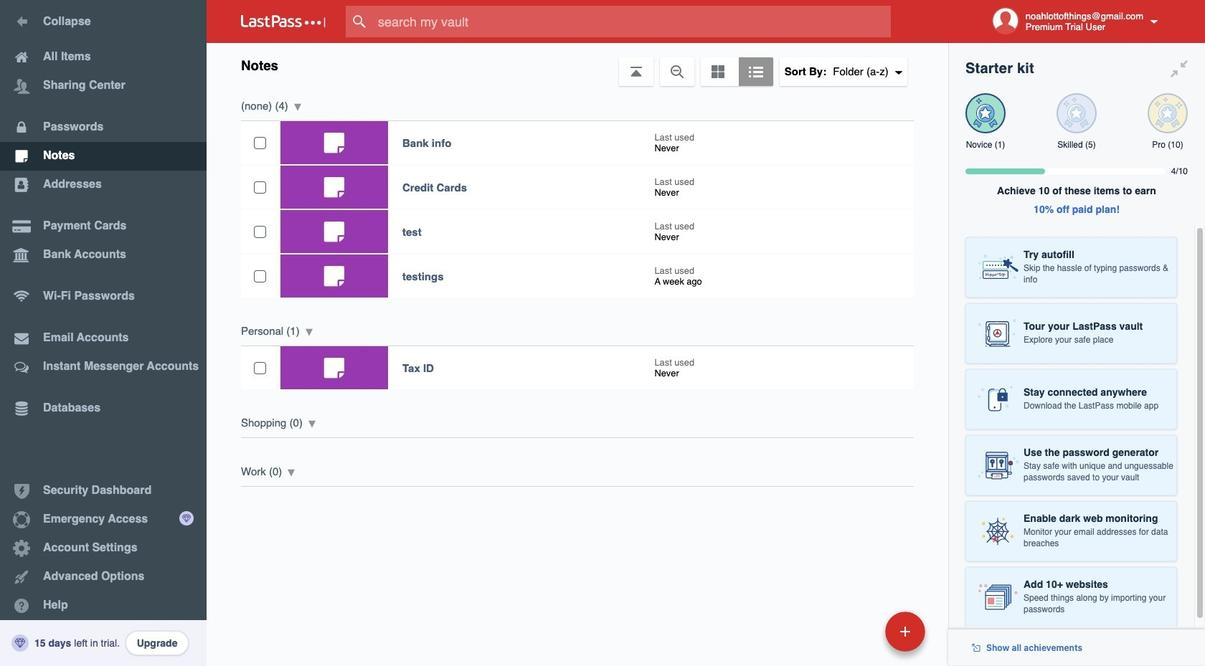 Task type: describe. For each thing, give the bounding box(es) containing it.
lastpass image
[[241, 15, 326, 28]]

Search search field
[[346, 6, 919, 37]]



Task type: locate. For each thing, give the bounding box(es) containing it.
main navigation navigation
[[0, 0, 207, 667]]

new item navigation
[[787, 608, 935, 667]]

vault options navigation
[[207, 43, 949, 86]]

new item element
[[787, 612, 931, 652]]

search my vault text field
[[346, 6, 919, 37]]



